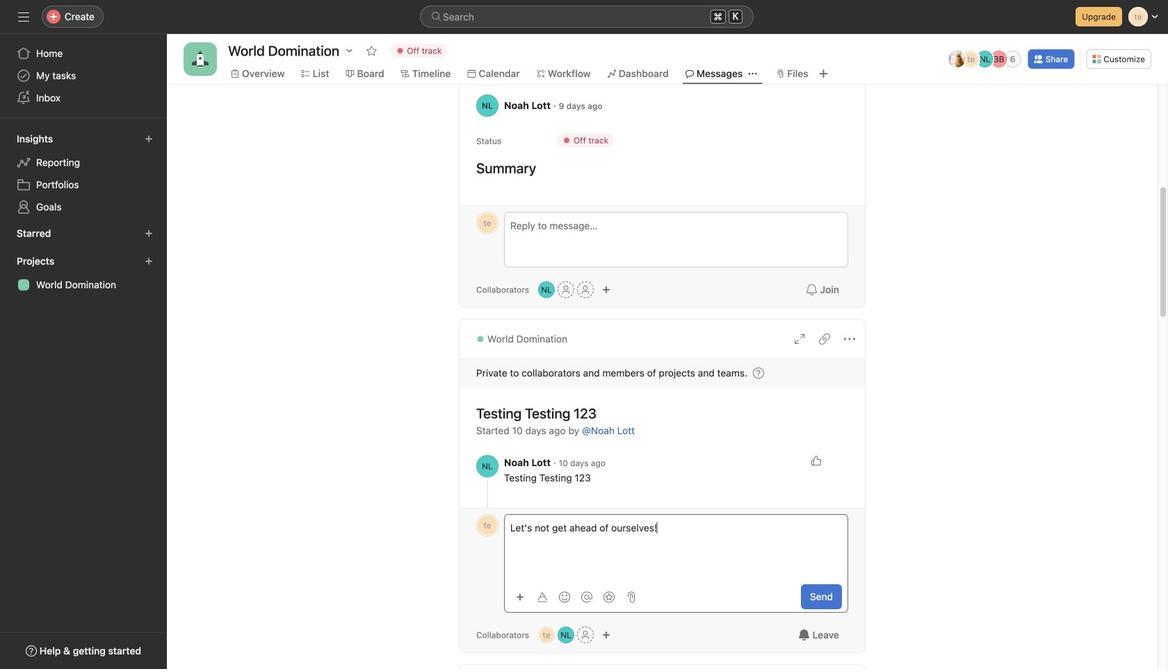 Task type: vqa. For each thing, say whether or not it's contained in the screenshot.
Team for Team
no



Task type: describe. For each thing, give the bounding box(es) containing it.
Search tasks, projects, and more text field
[[420, 6, 754, 28]]

tab actions image
[[749, 70, 757, 78]]

add items to starred image
[[145, 229, 153, 238]]

rocket image
[[192, 51, 209, 67]]

add to starred image
[[366, 45, 377, 56]]

open user profile image
[[476, 456, 499, 478]]

0 likes. click to like this message comment image
[[811, 456, 822, 467]]

projects element
[[0, 249, 167, 299]]

1 horizontal spatial add or remove collaborators image
[[558, 627, 575, 644]]

full screen image
[[794, 334, 805, 345]]

2 add or remove collaborators image from the top
[[602, 631, 611, 640]]

at mention image
[[581, 592, 593, 603]]



Task type: locate. For each thing, give the bounding box(es) containing it.
copy link image
[[819, 334, 830, 345]]

0 vertical spatial add or remove collaborators image
[[538, 282, 555, 298]]

1 add or remove collaborators image from the top
[[602, 286, 611, 294]]

toolbar
[[510, 587, 641, 607]]

add or remove collaborators image
[[602, 286, 611, 294], [602, 631, 611, 640]]

1 vertical spatial add or remove collaborators image
[[602, 631, 611, 640]]

new project or portfolio image
[[145, 257, 153, 266]]

new insights image
[[145, 135, 153, 143]]

appreciations image
[[604, 592, 615, 603]]

hide sidebar image
[[18, 11, 29, 22]]

attach a file or paste an image image
[[626, 592, 637, 603]]

1 vertical spatial add or remove collaborators image
[[558, 627, 575, 644]]

add tab image
[[818, 68, 829, 79]]

None field
[[420, 6, 754, 28]]

add or remove collaborators image
[[538, 282, 555, 298], [558, 627, 575, 644]]

insert an object image
[[516, 594, 524, 602]]

0 horizontal spatial add or remove collaborators image
[[538, 282, 555, 298]]

formatting image
[[537, 592, 548, 603]]

emoji image
[[559, 592, 570, 603]]

0 vertical spatial add or remove collaborators image
[[602, 286, 611, 294]]

global element
[[0, 34, 167, 118]]

insights element
[[0, 127, 167, 221]]



